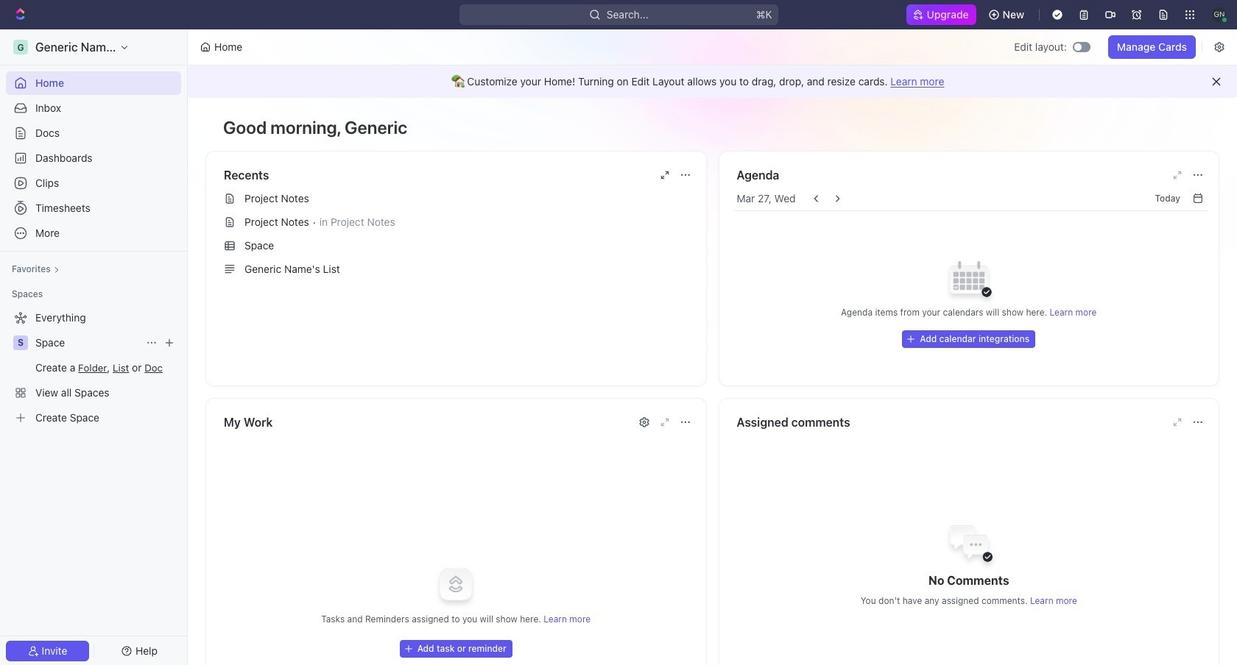 Task type: locate. For each thing, give the bounding box(es) containing it.
alert
[[188, 66, 1237, 98]]

space, , element
[[13, 336, 28, 351]]

tree
[[6, 306, 181, 430]]



Task type: describe. For each thing, give the bounding box(es) containing it.
generic name's workspace, , element
[[13, 40, 28, 54]]

sidebar navigation
[[0, 29, 191, 666]]

tree inside the sidebar navigation
[[6, 306, 181, 430]]



Task type: vqa. For each thing, say whether or not it's contained in the screenshot.
26-50 "button" on the right
no



